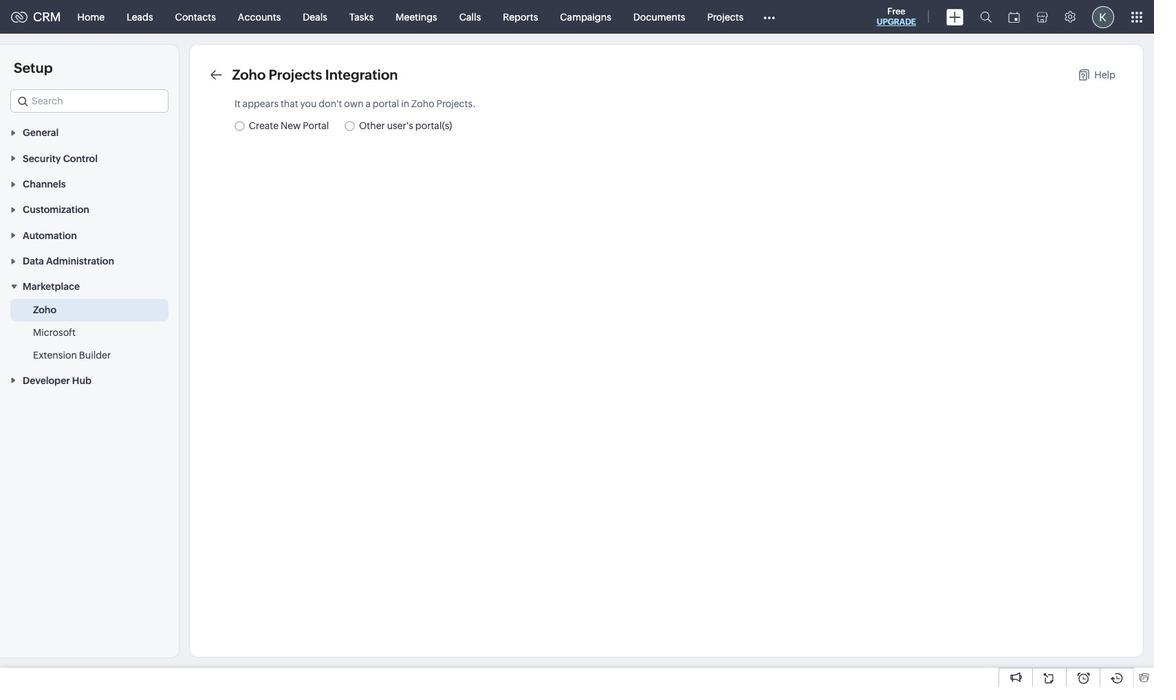 Task type: describe. For each thing, give the bounding box(es) containing it.
portal(s)
[[415, 121, 452, 132]]

reports
[[503, 11, 538, 22]]

zoho for zoho projects integration
[[232, 67, 266, 83]]

logo image
[[11, 11, 28, 22]]

in
[[401, 98, 409, 109]]

accounts link
[[227, 0, 292, 33]]

integration
[[325, 67, 398, 83]]

administration
[[46, 256, 114, 267]]

upgrade
[[877, 17, 916, 27]]

tasks link
[[338, 0, 385, 33]]

a
[[366, 98, 371, 109]]

crm
[[33, 10, 61, 24]]

projects link
[[696, 0, 755, 33]]

automation
[[23, 230, 77, 241]]

developer
[[23, 375, 70, 386]]

profile element
[[1084, 0, 1122, 33]]

channels button
[[0, 171, 179, 197]]

home
[[77, 11, 105, 22]]

data
[[23, 256, 44, 267]]

search image
[[980, 11, 992, 23]]

contacts link
[[164, 0, 227, 33]]

portal
[[373, 98, 399, 109]]

microsoft link
[[33, 326, 76, 340]]

zoho projects integration
[[232, 67, 398, 83]]

deals
[[303, 11, 327, 22]]

zoho link
[[33, 304, 56, 317]]

new
[[281, 121, 301, 132]]

calendar image
[[1008, 11, 1020, 22]]

microsoft
[[33, 328, 76, 339]]

builder
[[79, 350, 111, 361]]

campaigns link
[[549, 0, 622, 33]]

leads link
[[116, 0, 164, 33]]

you
[[300, 98, 317, 109]]

channels
[[23, 179, 66, 190]]

help
[[1095, 69, 1116, 80]]

hub
[[72, 375, 91, 386]]

free
[[887, 6, 906, 17]]

zoho for zoho
[[33, 305, 56, 316]]

create
[[249, 121, 279, 132]]

documents link
[[622, 0, 696, 33]]

own
[[344, 98, 364, 109]]

it
[[235, 98, 241, 109]]

home link
[[66, 0, 116, 33]]

setup
[[14, 60, 53, 76]]

data administration
[[23, 256, 114, 267]]

developer hub button
[[0, 368, 179, 393]]

Search text field
[[11, 90, 168, 112]]

reports link
[[492, 0, 549, 33]]

deals link
[[292, 0, 338, 33]]



Task type: vqa. For each thing, say whether or not it's contained in the screenshot.
Security Control
yes



Task type: locate. For each thing, give the bounding box(es) containing it.
portal
[[303, 121, 329, 132]]

leads
[[127, 11, 153, 22]]

zoho inside "marketplace" region
[[33, 305, 56, 316]]

1 vertical spatial projects
[[269, 67, 322, 83]]

projects.
[[436, 98, 476, 109]]

projects left other modules field
[[707, 11, 744, 22]]

2 vertical spatial zoho
[[33, 305, 56, 316]]

documents
[[633, 11, 685, 22]]

zoho right in
[[411, 98, 434, 109]]

data administration button
[[0, 248, 179, 274]]

security
[[23, 153, 61, 164]]

create menu image
[[946, 9, 964, 25]]

security control button
[[0, 145, 179, 171]]

1 horizontal spatial projects
[[707, 11, 744, 22]]

contacts
[[175, 11, 216, 22]]

that
[[281, 98, 298, 109]]

automation button
[[0, 222, 179, 248]]

security control
[[23, 153, 98, 164]]

meetings
[[396, 11, 437, 22]]

create new portal
[[249, 121, 329, 132]]

projects
[[707, 11, 744, 22], [269, 67, 322, 83]]

general
[[23, 127, 59, 138]]

zoho up it at top left
[[232, 67, 266, 83]]

0 horizontal spatial projects
[[269, 67, 322, 83]]

general button
[[0, 120, 179, 145]]

don't
[[319, 98, 342, 109]]

crm link
[[11, 10, 61, 24]]

2 horizontal spatial zoho
[[411, 98, 434, 109]]

calls link
[[448, 0, 492, 33]]

other user's portal(s)
[[359, 121, 452, 132]]

create menu element
[[938, 0, 972, 33]]

other
[[359, 121, 385, 132]]

None field
[[10, 89, 169, 113]]

1 vertical spatial zoho
[[411, 98, 434, 109]]

0 vertical spatial zoho
[[232, 67, 266, 83]]

accounts
[[238, 11, 281, 22]]

marketplace
[[23, 282, 80, 293]]

search element
[[972, 0, 1000, 34]]

appears
[[243, 98, 279, 109]]

user's
[[387, 121, 413, 132]]

customization button
[[0, 197, 179, 222]]

customization
[[23, 205, 89, 216]]

1 horizontal spatial zoho
[[232, 67, 266, 83]]

control
[[63, 153, 98, 164]]

extension
[[33, 350, 77, 361]]

projects up that
[[269, 67, 322, 83]]

marketplace region
[[0, 299, 179, 368]]

meetings link
[[385, 0, 448, 33]]

it appears that you don't own a portal in zoho projects.
[[235, 98, 476, 109]]

extension builder
[[33, 350, 111, 361]]

free upgrade
[[877, 6, 916, 27]]

campaigns
[[560, 11, 611, 22]]

marketplace button
[[0, 274, 179, 299]]

0 horizontal spatial zoho
[[33, 305, 56, 316]]

projects inside projects link
[[707, 11, 744, 22]]

developer hub
[[23, 375, 91, 386]]

zoho
[[232, 67, 266, 83], [411, 98, 434, 109], [33, 305, 56, 316]]

calls
[[459, 11, 481, 22]]

zoho down marketplace
[[33, 305, 56, 316]]

0 vertical spatial projects
[[707, 11, 744, 22]]

tasks
[[349, 11, 374, 22]]

Other Modules field
[[755, 6, 784, 28]]

profile image
[[1092, 6, 1114, 28]]



